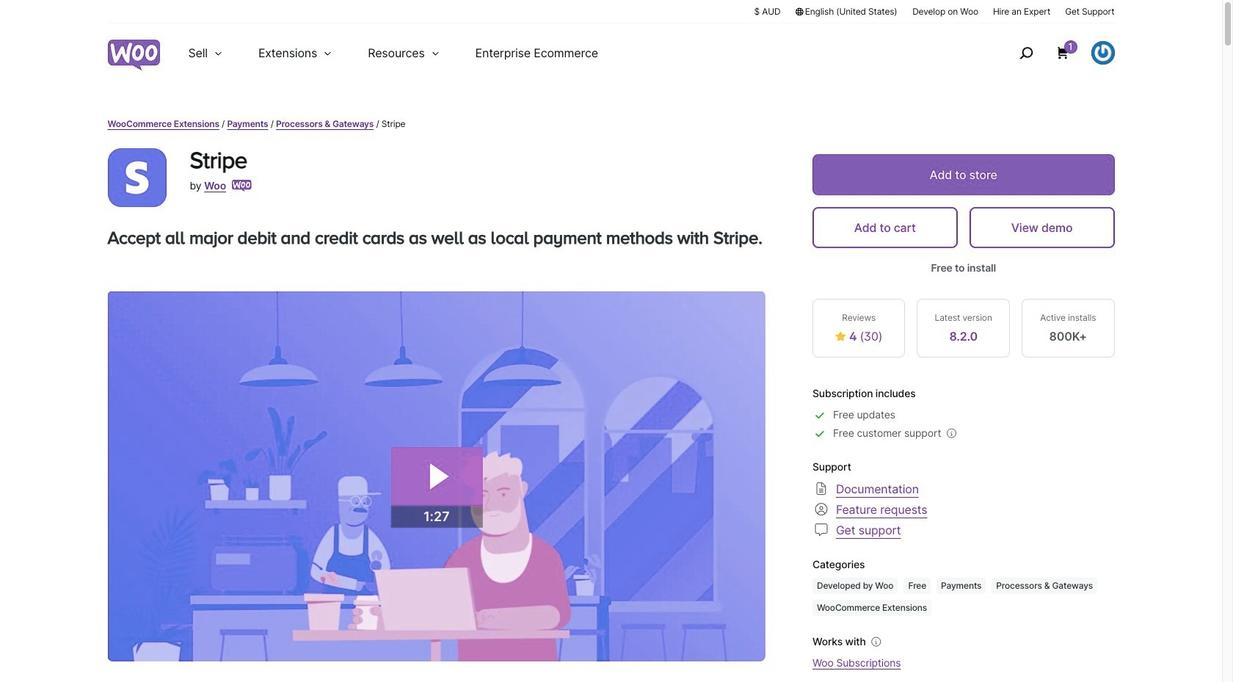 Task type: describe. For each thing, give the bounding box(es) containing it.
open account menu image
[[1092, 41, 1115, 65]]

circle user image
[[813, 500, 830, 518]]

file lines image
[[813, 480, 830, 497]]

breadcrumb element
[[108, 117, 1115, 131]]

developed by woocommerce image
[[232, 180, 252, 192]]



Task type: locate. For each thing, give the bounding box(es) containing it.
product icon image
[[108, 148, 166, 207]]

search image
[[1014, 41, 1038, 65]]

service navigation menu element
[[988, 29, 1115, 77]]

circle info image
[[869, 634, 884, 649]]

message image
[[813, 521, 830, 539]]



